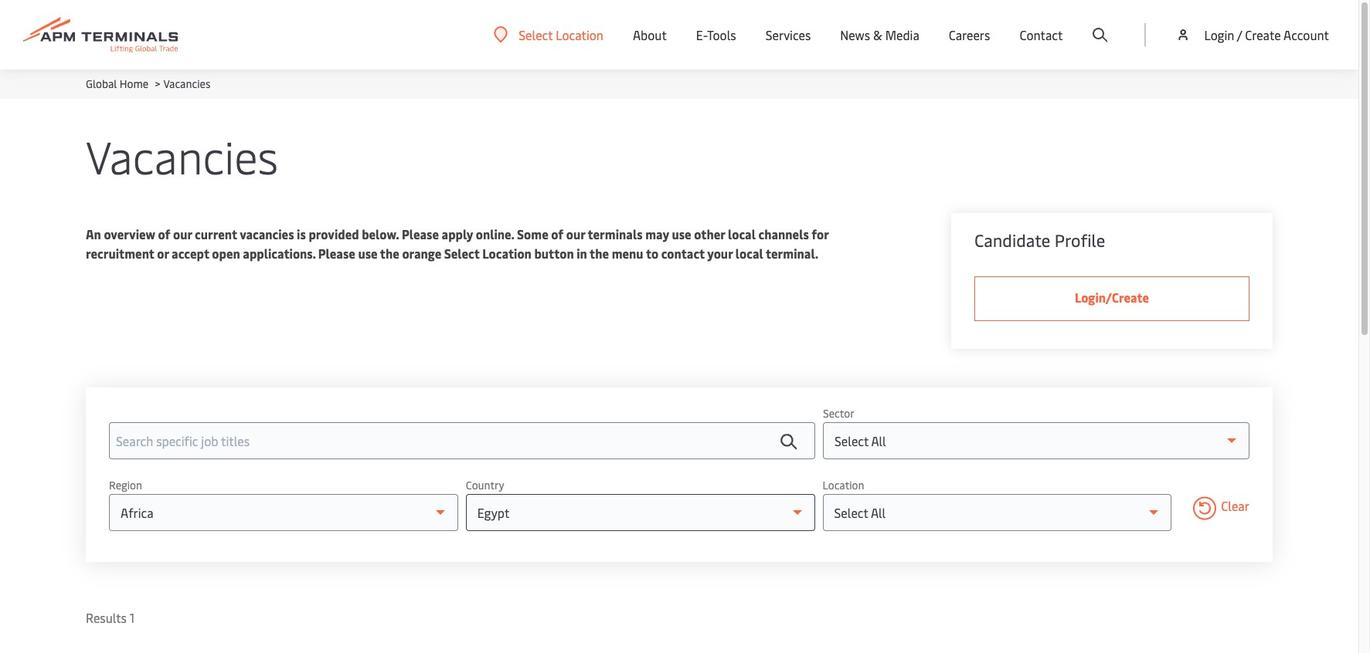 Task type: vqa. For each thing, say whether or not it's contained in the screenshot.
E- on the right top of page
yes



Task type: describe. For each thing, give the bounding box(es) containing it.
login
[[1204, 26, 1235, 43]]

apply
[[442, 226, 473, 243]]

services button
[[766, 0, 811, 70]]

please inside the an overview of our current vacancies is provided below. please apply online. some of our terminals may use other local channels for recruitment or accept open applications.
[[402, 226, 439, 243]]

e-tools button
[[696, 0, 736, 70]]

provided
[[309, 226, 359, 243]]

contact button
[[1020, 0, 1063, 70]]

2 of from the left
[[551, 226, 564, 243]]

select location button
[[494, 26, 604, 43]]

news & media button
[[840, 0, 920, 70]]

contact
[[1020, 26, 1063, 43]]

1 vertical spatial vacancies
[[86, 125, 278, 186]]

may
[[645, 226, 669, 243]]

0 vertical spatial vacancies
[[163, 77, 210, 91]]

1 vertical spatial select
[[444, 245, 480, 262]]

0 vertical spatial select
[[519, 26, 553, 43]]

menu
[[612, 245, 644, 262]]

careers button
[[949, 0, 990, 70]]

open
[[212, 245, 240, 262]]

online.
[[476, 226, 514, 243]]

your
[[707, 245, 733, 262]]

some
[[517, 226, 548, 243]]

results
[[86, 610, 127, 627]]

button
[[534, 245, 574, 262]]

2 the from the left
[[590, 245, 609, 262]]

news & media
[[840, 26, 920, 43]]

about
[[633, 26, 667, 43]]

candidate profile
[[975, 229, 1106, 252]]

e-
[[696, 26, 707, 43]]

current
[[195, 226, 237, 243]]

for
[[812, 226, 829, 243]]

region
[[109, 478, 142, 493]]

1 the from the left
[[380, 245, 399, 262]]

0 horizontal spatial please
[[318, 245, 355, 262]]

local inside the an overview of our current vacancies is provided below. please apply online. some of our terminals may use other local channels for recruitment or accept open applications.
[[728, 226, 756, 243]]

clear button
[[1194, 497, 1250, 523]]

e-tools
[[696, 26, 736, 43]]

&
[[873, 26, 882, 43]]

contact
[[661, 245, 705, 262]]

channels
[[759, 226, 809, 243]]

login / create account
[[1204, 26, 1329, 43]]

1 horizontal spatial location
[[556, 26, 604, 43]]



Task type: locate. For each thing, give the bounding box(es) containing it.
overview
[[104, 226, 155, 243]]

country
[[466, 478, 504, 493]]

1 of from the left
[[158, 226, 170, 243]]

2 our from the left
[[566, 226, 585, 243]]

please
[[402, 226, 439, 243], [318, 245, 355, 262]]

location down the sector
[[823, 478, 864, 493]]

sector
[[823, 407, 855, 421]]

>
[[155, 77, 160, 91]]

candidate
[[975, 229, 1051, 252]]

applications.
[[243, 245, 316, 262]]

media
[[885, 26, 920, 43]]

other
[[694, 226, 725, 243]]

our up in
[[566, 226, 585, 243]]

account
[[1284, 26, 1329, 43]]

please up orange
[[402, 226, 439, 243]]

tools
[[707, 26, 736, 43]]

profile
[[1055, 229, 1106, 252]]

location left about popup button
[[556, 26, 604, 43]]

2 horizontal spatial location
[[823, 478, 864, 493]]

careers
[[949, 26, 990, 43]]

login / create account link
[[1176, 0, 1329, 70]]

use down below.
[[358, 245, 378, 262]]

1 horizontal spatial please
[[402, 226, 439, 243]]

local up your
[[728, 226, 756, 243]]

global home > vacancies
[[86, 77, 210, 91]]

select
[[519, 26, 553, 43], [444, 245, 480, 262]]

/
[[1237, 26, 1242, 43]]

the down below.
[[380, 245, 399, 262]]

results 1
[[86, 610, 135, 627]]

an
[[86, 226, 101, 243]]

of up button
[[551, 226, 564, 243]]

our up accept
[[173, 226, 192, 243]]

2 vertical spatial location
[[823, 478, 864, 493]]

is
[[297, 226, 306, 243]]

create
[[1245, 26, 1281, 43]]

select location
[[519, 26, 604, 43]]

please use the orange select location button in the menu to contact your local terminal.
[[318, 245, 819, 262]]

recruitment
[[86, 245, 154, 262]]

the
[[380, 245, 399, 262], [590, 245, 609, 262]]

login/create link
[[975, 277, 1250, 322]]

accept
[[172, 245, 209, 262]]

1 vertical spatial use
[[358, 245, 378, 262]]

the right in
[[590, 245, 609, 262]]

1 vertical spatial local
[[736, 245, 763, 262]]

0 vertical spatial location
[[556, 26, 604, 43]]

0 horizontal spatial select
[[444, 245, 480, 262]]

an overview of our current vacancies is provided below. please apply online. some of our terminals may use other local channels for recruitment or accept open applications.
[[86, 226, 829, 262]]

use
[[672, 226, 691, 243], [358, 245, 378, 262]]

please down provided
[[318, 245, 355, 262]]

of
[[158, 226, 170, 243], [551, 226, 564, 243]]

local
[[728, 226, 756, 243], [736, 245, 763, 262]]

1 horizontal spatial our
[[566, 226, 585, 243]]

1
[[130, 610, 135, 627]]

news
[[840, 26, 870, 43]]

vacancies
[[163, 77, 210, 91], [86, 125, 278, 186]]

1 horizontal spatial of
[[551, 226, 564, 243]]

location
[[556, 26, 604, 43], [482, 245, 532, 262], [823, 478, 864, 493]]

or
[[157, 245, 169, 262]]

in
[[577, 245, 587, 262]]

below.
[[362, 226, 399, 243]]

local right your
[[736, 245, 763, 262]]

terminals
[[588, 226, 643, 243]]

1 horizontal spatial the
[[590, 245, 609, 262]]

0 vertical spatial local
[[728, 226, 756, 243]]

our
[[173, 226, 192, 243], [566, 226, 585, 243]]

use up contact
[[672, 226, 691, 243]]

use inside the an overview of our current vacancies is provided below. please apply online. some of our terminals may use other local channels for recruitment or accept open applications.
[[672, 226, 691, 243]]

orange
[[402, 245, 441, 262]]

1 horizontal spatial use
[[672, 226, 691, 243]]

0 horizontal spatial of
[[158, 226, 170, 243]]

0 horizontal spatial location
[[482, 245, 532, 262]]

vacancies down > on the top of page
[[86, 125, 278, 186]]

home
[[120, 77, 148, 91]]

about button
[[633, 0, 667, 70]]

vacancies
[[240, 226, 294, 243]]

vacancies right > on the top of page
[[163, 77, 210, 91]]

of up or
[[158, 226, 170, 243]]

terminal.
[[766, 245, 819, 262]]

0 vertical spatial please
[[402, 226, 439, 243]]

services
[[766, 26, 811, 43]]

0 vertical spatial use
[[672, 226, 691, 243]]

global home link
[[86, 77, 148, 91]]

1 horizontal spatial select
[[519, 26, 553, 43]]

1 our from the left
[[173, 226, 192, 243]]

login/create
[[1075, 289, 1149, 306]]

1 vertical spatial location
[[482, 245, 532, 262]]

text search text field
[[109, 423, 815, 460]]

location down online.
[[482, 245, 532, 262]]

global
[[86, 77, 117, 91]]

0 horizontal spatial our
[[173, 226, 192, 243]]

clear
[[1221, 497, 1250, 514]]

1 vertical spatial please
[[318, 245, 355, 262]]

0 horizontal spatial use
[[358, 245, 378, 262]]

0 horizontal spatial the
[[380, 245, 399, 262]]

to
[[646, 245, 659, 262]]



